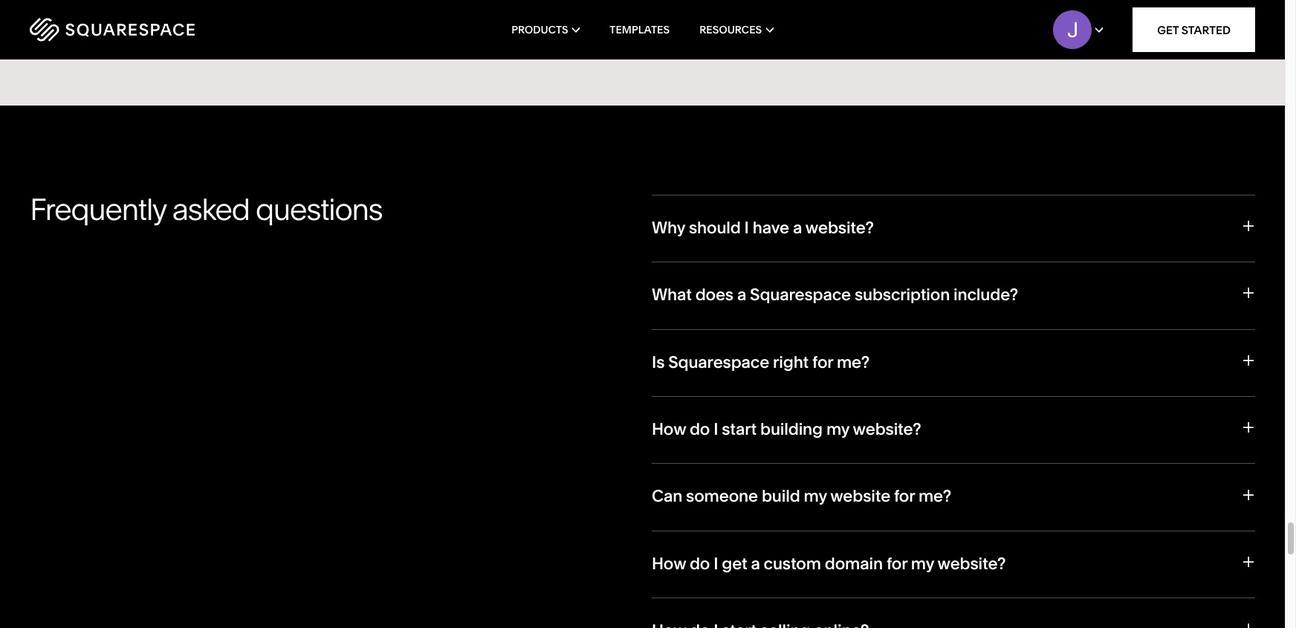 Task type: vqa. For each thing, say whether or not it's contained in the screenshot.
Log             In link at the top right of the page
no



Task type: describe. For each thing, give the bounding box(es) containing it.
1 vertical spatial for
[[894, 487, 915, 507]]

is squarespace right for me? button
[[652, 329, 1256, 396]]

should
[[689, 218, 741, 238]]

2 vertical spatial for
[[887, 554, 908, 574]]

how do i get a custom domain for my website?
[[652, 554, 1006, 574]]

how for how do i get a custom domain for my website?
[[652, 554, 686, 574]]

squarespace logo link
[[30, 18, 275, 42]]

why
[[652, 218, 685, 238]]

why should i have a website?
[[652, 218, 874, 238]]

is
[[652, 352, 665, 372]]

started
[[1182, 23, 1231, 37]]

someone
[[686, 487, 758, 507]]

squarespace inside dropdown button
[[668, 352, 770, 372]]

can someone build my website for me?
[[652, 487, 952, 507]]

domain
[[825, 554, 883, 574]]

how for how do i start building my website?
[[652, 419, 686, 439]]

include?
[[954, 285, 1019, 305]]

get started link
[[1133, 7, 1256, 52]]

build
[[762, 487, 800, 507]]

0 vertical spatial my
[[827, 419, 850, 439]]

do for start
[[690, 419, 710, 439]]

what does a squarespace subscription include?
[[652, 285, 1019, 305]]

get
[[722, 554, 748, 574]]

products
[[512, 23, 568, 36]]

0 horizontal spatial a
[[737, 285, 747, 305]]

i for have
[[745, 218, 749, 238]]

can someone build my website for me? button
[[652, 463, 1256, 531]]

i for get
[[714, 554, 718, 574]]

templates link
[[610, 0, 670, 59]]

start
[[722, 419, 757, 439]]

2 vertical spatial my
[[911, 554, 934, 574]]

squarespace logo image
[[30, 18, 195, 42]]

resources button
[[700, 0, 774, 59]]

1 vertical spatial my
[[804, 487, 827, 507]]

asked
[[172, 191, 250, 227]]

how do i get a custom domain for my website? button
[[652, 531, 1256, 598]]

website? inside "dropdown button"
[[806, 218, 874, 238]]

1 vertical spatial website?
[[853, 419, 921, 439]]

questions
[[256, 191, 382, 227]]

i for start
[[714, 419, 718, 439]]

me? inside "is squarespace right for me?" dropdown button
[[837, 352, 870, 372]]

what does a squarespace subscription include? button
[[652, 262, 1256, 329]]

right
[[773, 352, 809, 372]]

do for get
[[690, 554, 710, 574]]

how do i start building my website?
[[652, 419, 921, 439]]

can
[[652, 487, 683, 507]]

does
[[696, 285, 734, 305]]

get started
[[1158, 23, 1231, 37]]

me? inside can someone build my website for me? dropdown button
[[919, 487, 952, 507]]

how do i start building my website? button
[[652, 396, 1256, 463]]



Task type: locate. For each thing, give the bounding box(es) containing it.
0 vertical spatial website?
[[806, 218, 874, 238]]

1 vertical spatial do
[[690, 554, 710, 574]]

frequently asked questions
[[30, 191, 382, 227]]

1 vertical spatial squarespace
[[668, 352, 770, 372]]

for
[[813, 352, 833, 372], [894, 487, 915, 507], [887, 554, 908, 574]]

0 vertical spatial squarespace
[[750, 285, 851, 305]]

do left start
[[690, 419, 710, 439]]

2 vertical spatial website?
[[938, 554, 1006, 574]]

squarespace up right
[[750, 285, 851, 305]]

subscription
[[855, 285, 950, 305]]

i left get
[[714, 554, 718, 574]]

i inside "dropdown button"
[[745, 218, 749, 238]]

is squarespace right for me?
[[652, 352, 870, 372]]

1 vertical spatial i
[[714, 419, 718, 439]]

1 how from the top
[[652, 419, 686, 439]]

for right right
[[813, 352, 833, 372]]

squarespace right is
[[668, 352, 770, 372]]

my
[[827, 419, 850, 439], [804, 487, 827, 507], [911, 554, 934, 574]]

1 vertical spatial how
[[652, 554, 686, 574]]

a right get
[[751, 554, 760, 574]]

0 vertical spatial how
[[652, 419, 686, 439]]

what
[[652, 285, 692, 305]]

website
[[831, 487, 891, 507]]

0 vertical spatial me?
[[837, 352, 870, 372]]

a for get
[[751, 554, 760, 574]]

website? up the website
[[853, 419, 921, 439]]

1 horizontal spatial me?
[[919, 487, 952, 507]]

how left get
[[652, 554, 686, 574]]

1 vertical spatial me?
[[919, 487, 952, 507]]

for right domain
[[887, 554, 908, 574]]

2 vertical spatial i
[[714, 554, 718, 574]]

me?
[[837, 352, 870, 372], [919, 487, 952, 507]]

a right the does
[[737, 285, 747, 305]]

0 vertical spatial i
[[745, 218, 749, 238]]

how
[[652, 419, 686, 439], [652, 554, 686, 574]]

why should i have a website? button
[[652, 195, 1256, 262]]

custom
[[764, 554, 821, 574]]

2 vertical spatial a
[[751, 554, 760, 574]]

website? up what does a squarespace subscription include?
[[806, 218, 874, 238]]

2 horizontal spatial a
[[793, 218, 802, 238]]

get
[[1158, 23, 1179, 37]]

0 vertical spatial for
[[813, 352, 833, 372]]

i left start
[[714, 419, 718, 439]]

a for have
[[793, 218, 802, 238]]

my right domain
[[911, 554, 934, 574]]

website?
[[806, 218, 874, 238], [853, 419, 921, 439], [938, 554, 1006, 574]]

2 do from the top
[[690, 554, 710, 574]]

resources
[[700, 23, 762, 36]]

building
[[761, 419, 823, 439]]

1 vertical spatial a
[[737, 285, 747, 305]]

1 do from the top
[[690, 419, 710, 439]]

squarespace inside dropdown button
[[750, 285, 851, 305]]

0 horizontal spatial me?
[[837, 352, 870, 372]]

website? down can someone build my website for me? dropdown button
[[938, 554, 1006, 574]]

products button
[[512, 0, 580, 59]]

0 vertical spatial a
[[793, 218, 802, 238]]

my right build
[[804, 487, 827, 507]]

do left get
[[690, 554, 710, 574]]

frequently
[[30, 191, 166, 227]]

for inside dropdown button
[[813, 352, 833, 372]]

how up can
[[652, 419, 686, 439]]

a right have
[[793, 218, 802, 238]]

my right building on the right bottom of page
[[827, 419, 850, 439]]

do
[[690, 419, 710, 439], [690, 554, 710, 574]]

1 horizontal spatial a
[[751, 554, 760, 574]]

2 how from the top
[[652, 554, 686, 574]]

have
[[753, 218, 790, 238]]

for right the website
[[894, 487, 915, 507]]

0 vertical spatial do
[[690, 419, 710, 439]]

a
[[793, 218, 802, 238], [737, 285, 747, 305], [751, 554, 760, 574]]

templates
[[610, 23, 670, 36]]

i
[[745, 218, 749, 238], [714, 419, 718, 439], [714, 554, 718, 574]]

a inside "dropdown button"
[[793, 218, 802, 238]]

squarespace
[[750, 285, 851, 305], [668, 352, 770, 372]]

me? down how do i start building my website? dropdown button at the right
[[919, 487, 952, 507]]

me? right right
[[837, 352, 870, 372]]

i left have
[[745, 218, 749, 238]]



